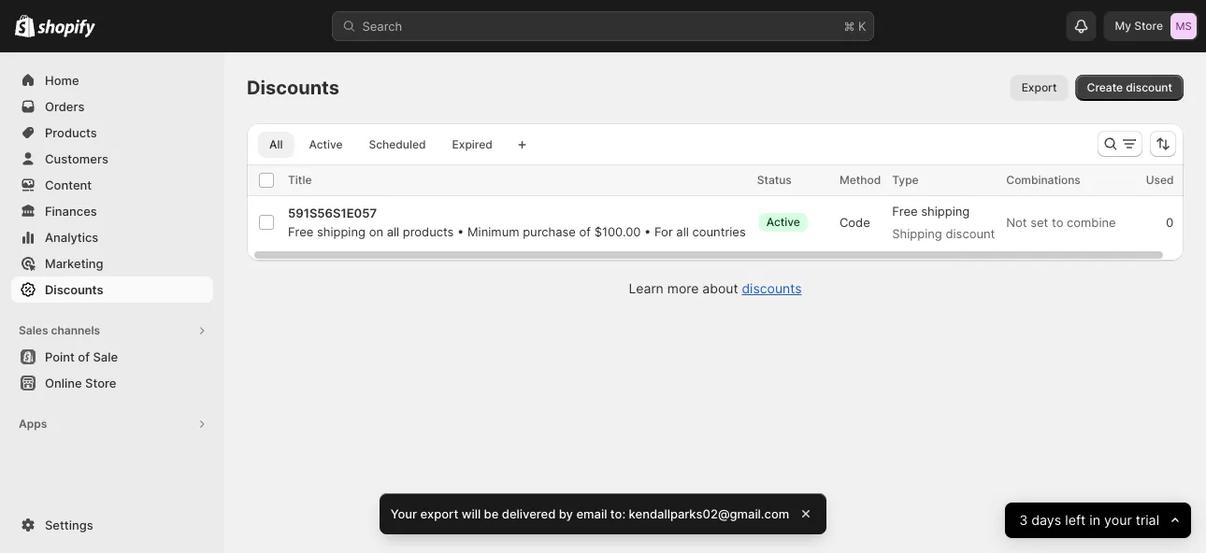 Task type: locate. For each thing, give the bounding box(es) containing it.
point of sale button
[[0, 344, 225, 370]]

kendallparks02@gmail.com
[[629, 507, 790, 522]]

learn more about discounts
[[629, 281, 802, 297]]

my store image
[[1171, 13, 1197, 39]]

combine
[[1067, 215, 1117, 230]]

1 horizontal spatial discount
[[1127, 81, 1173, 94]]

export
[[421, 507, 459, 522]]

scheduled
[[369, 138, 426, 152]]

customers link
[[11, 146, 213, 172]]

active down status
[[767, 216, 801, 229]]

online
[[45, 376, 82, 391]]

discount right create
[[1127, 81, 1173, 94]]

0 horizontal spatial store
[[85, 376, 116, 391]]

code
[[840, 215, 871, 230]]

free down 591s56s1e057
[[288, 225, 314, 239]]

free for free shipping on all products • minimum purchase of $100.00 • for all countries
[[288, 225, 314, 239]]

free inside free shipping shipping discount
[[893, 204, 918, 218]]

be
[[484, 507, 499, 522]]

discounts
[[247, 76, 340, 99], [45, 283, 103, 297]]

0 horizontal spatial free
[[288, 225, 314, 239]]

shipping down 591s56s1e057
[[317, 225, 366, 239]]

0 vertical spatial discounts
[[247, 76, 340, 99]]

discounts
[[742, 281, 802, 297]]

1 horizontal spatial all
[[677, 225, 689, 239]]

of
[[580, 225, 591, 239], [78, 350, 90, 364]]

apps
[[19, 418, 47, 431]]

free shipping shipping discount
[[893, 204, 996, 241]]

0 horizontal spatial shipping
[[317, 225, 366, 239]]

1 vertical spatial discounts
[[45, 283, 103, 297]]

discount inside free shipping shipping discount
[[946, 226, 996, 241]]

analytics link
[[11, 225, 213, 251]]

1 horizontal spatial of
[[580, 225, 591, 239]]

store down sale
[[85, 376, 116, 391]]

discounts up all
[[247, 76, 340, 99]]

email
[[577, 507, 608, 522]]

content link
[[11, 172, 213, 198]]

sale
[[93, 350, 118, 364]]

store right my
[[1135, 19, 1164, 33]]

1 vertical spatial shipping
[[317, 225, 366, 239]]

0 horizontal spatial discount
[[946, 226, 996, 241]]

content
[[45, 178, 92, 192]]

all
[[387, 225, 400, 239], [677, 225, 689, 239]]

discount
[[1127, 81, 1173, 94], [946, 226, 996, 241]]

create
[[1088, 81, 1124, 94]]

1 all from the left
[[387, 225, 400, 239]]

marketing
[[45, 256, 103, 271]]

1 horizontal spatial store
[[1135, 19, 1164, 33]]

shopify image
[[15, 15, 35, 37]]

about
[[703, 281, 739, 297]]

discount inside button
[[1127, 81, 1173, 94]]

1 vertical spatial active
[[767, 216, 801, 229]]

all button
[[258, 132, 294, 158]]

0 horizontal spatial discounts
[[45, 283, 103, 297]]

finances link
[[11, 198, 213, 225]]

online store
[[45, 376, 116, 391]]

1 vertical spatial store
[[85, 376, 116, 391]]

left
[[1066, 513, 1086, 529]]

1 vertical spatial of
[[78, 350, 90, 364]]

of left $100.00 in the top of the page
[[580, 225, 591, 239]]

free up the shipping
[[893, 204, 918, 218]]

all right for
[[677, 225, 689, 239]]

0 vertical spatial discount
[[1127, 81, 1173, 94]]

of left sale
[[78, 350, 90, 364]]

orders link
[[11, 94, 213, 120]]

customers
[[45, 152, 108, 166]]

shipping
[[922, 204, 970, 218], [317, 225, 366, 239]]

0 horizontal spatial all
[[387, 225, 400, 239]]

online store link
[[11, 370, 213, 397]]

expired
[[452, 138, 493, 152]]

of inside button
[[78, 350, 90, 364]]

$100.00
[[595, 225, 641, 239]]

tab list containing all
[[254, 131, 508, 158]]

all right on
[[387, 225, 400, 239]]

create discount
[[1088, 81, 1173, 94]]

• left for
[[645, 225, 651, 239]]

0 vertical spatial active
[[309, 138, 343, 152]]

shipping up the shipping
[[922, 204, 970, 218]]

settings link
[[11, 513, 213, 539]]

1 horizontal spatial discounts
[[247, 76, 340, 99]]

learn
[[629, 281, 664, 297]]

free
[[893, 204, 918, 218], [288, 225, 314, 239]]

1 vertical spatial free
[[288, 225, 314, 239]]

0 vertical spatial of
[[580, 225, 591, 239]]

1 horizontal spatial active
[[767, 216, 801, 229]]

title button
[[288, 171, 331, 190]]

•
[[458, 225, 464, 239], [645, 225, 651, 239]]

create discount button
[[1076, 75, 1184, 101]]

shipping
[[893, 226, 943, 241]]

delivered
[[502, 507, 556, 522]]

by
[[559, 507, 573, 522]]

discount left not
[[946, 226, 996, 241]]

1 horizontal spatial free
[[893, 204, 918, 218]]

store
[[1135, 19, 1164, 33], [85, 376, 116, 391]]

active
[[309, 138, 343, 152], [767, 216, 801, 229]]

export
[[1022, 81, 1058, 94]]

1 vertical spatial discount
[[946, 226, 996, 241]]

tab list
[[254, 131, 508, 158]]

0 vertical spatial shipping
[[922, 204, 970, 218]]

0 horizontal spatial •
[[458, 225, 464, 239]]

used
[[1147, 174, 1175, 187]]

not
[[1007, 215, 1028, 230]]

0 vertical spatial free
[[893, 204, 918, 218]]

marketing link
[[11, 251, 213, 277]]

0 horizontal spatial of
[[78, 350, 90, 364]]

shipping inside free shipping shipping discount
[[922, 204, 970, 218]]

not set to combine
[[1007, 215, 1117, 230]]

1 horizontal spatial shipping
[[922, 204, 970, 218]]

expired link
[[441, 132, 504, 158]]

0 vertical spatial store
[[1135, 19, 1164, 33]]

sales channels
[[19, 324, 100, 338]]

export button
[[1011, 75, 1069, 101]]

1 horizontal spatial •
[[645, 225, 651, 239]]

store inside online store 'link'
[[85, 376, 116, 391]]

store for my store
[[1135, 19, 1164, 33]]

point
[[45, 350, 75, 364]]

combinations
[[1007, 174, 1081, 187]]

• right the "products"
[[458, 225, 464, 239]]

discounts down marketing
[[45, 283, 103, 297]]

your
[[391, 507, 417, 522]]

active up title button
[[309, 138, 343, 152]]

0 horizontal spatial active
[[309, 138, 343, 152]]



Task type: describe. For each thing, give the bounding box(es) containing it.
1 • from the left
[[458, 225, 464, 239]]

products link
[[11, 120, 213, 146]]

days
[[1032, 513, 1062, 529]]

k
[[859, 19, 867, 33]]

on
[[369, 225, 384, 239]]

online store button
[[0, 370, 225, 397]]

0
[[1167, 215, 1175, 230]]

search
[[363, 19, 403, 33]]

countries
[[693, 225, 746, 239]]

trial
[[1136, 513, 1160, 529]]

used button
[[1147, 171, 1193, 190]]

minimum
[[468, 225, 520, 239]]

method
[[840, 174, 882, 187]]

active inside active dropdown button
[[767, 216, 801, 229]]

to
[[1052, 215, 1064, 230]]

my
[[1116, 19, 1132, 33]]

analytics
[[45, 230, 98, 245]]

store for online store
[[85, 376, 116, 391]]

more
[[668, 281, 699, 297]]

all
[[269, 138, 283, 152]]

point of sale
[[45, 350, 118, 364]]

products
[[403, 225, 454, 239]]

discounts link
[[11, 277, 213, 303]]

active button
[[758, 204, 829, 241]]

active link
[[298, 132, 354, 158]]

orders
[[45, 99, 85, 114]]

purchase
[[523, 225, 576, 239]]

my store
[[1116, 19, 1164, 33]]

finances
[[45, 204, 97, 218]]

sales
[[19, 324, 48, 338]]

will
[[462, 507, 481, 522]]

free shipping on all products • minimum purchase of $100.00 • for all countries
[[288, 225, 746, 239]]

title
[[288, 174, 312, 187]]

home link
[[11, 67, 213, 94]]

for
[[655, 225, 673, 239]]

active inside active link
[[309, 138, 343, 152]]

2 all from the left
[[677, 225, 689, 239]]

591s56s1e057
[[288, 206, 377, 220]]

⌘ k
[[844, 19, 867, 33]]

sales channels button
[[11, 318, 213, 344]]

3
[[1020, 513, 1028, 529]]

3 days left in your trial button
[[1005, 503, 1192, 539]]

set
[[1031, 215, 1049, 230]]

channels
[[51, 324, 100, 338]]

home
[[45, 73, 79, 87]]

free for free shipping shipping discount
[[893, 204, 918, 218]]

type
[[893, 174, 919, 187]]

products
[[45, 125, 97, 140]]

settings
[[45, 518, 93, 533]]

shopify image
[[38, 19, 96, 38]]

apps button
[[11, 412, 213, 438]]

your export will be delivered by email to: kendallparks02@gmail.com
[[391, 507, 790, 522]]

shipping for on
[[317, 225, 366, 239]]

2 • from the left
[[645, 225, 651, 239]]

point of sale link
[[11, 344, 213, 370]]

in
[[1090, 513, 1101, 529]]

shipping for shipping
[[922, 204, 970, 218]]

⌘
[[844, 19, 855, 33]]

to:
[[611, 507, 626, 522]]

your
[[1105, 513, 1132, 529]]

3 days left in your trial
[[1020, 513, 1160, 529]]

status
[[758, 174, 792, 187]]

discounts link
[[742, 281, 802, 297]]



Task type: vqa. For each thing, say whether or not it's contained in the screenshot.
the top the
no



